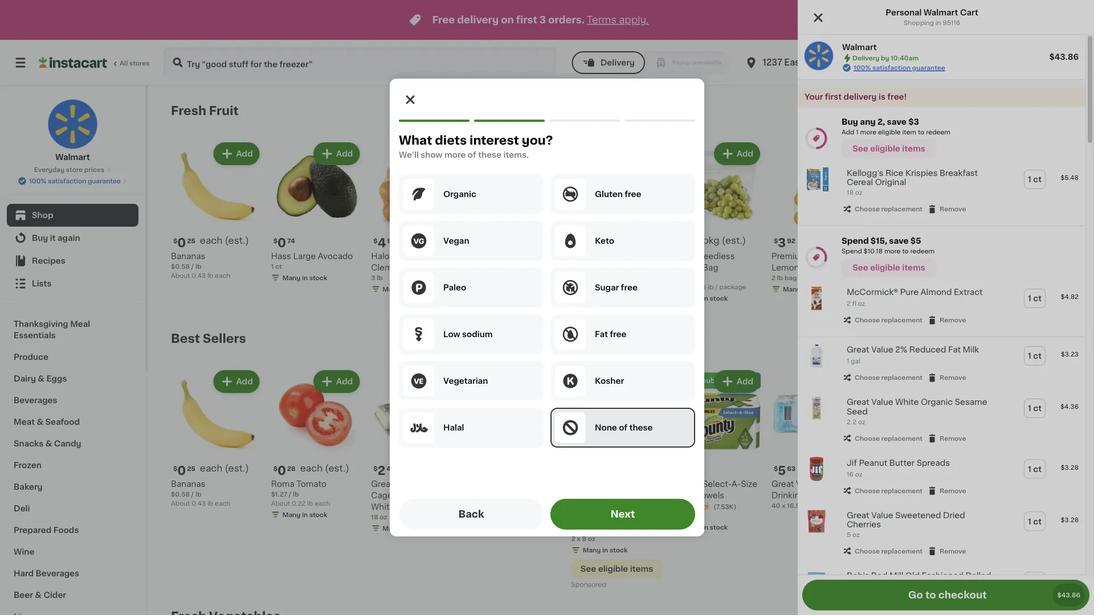 Task type: vqa. For each thing, say whether or not it's contained in the screenshot.
$ 3 68 on the bottom of the page
no



Task type: describe. For each thing, give the bounding box(es) containing it.
(40+)
[[964, 107, 987, 115]]

spend $15, save $5 spend $10.18 more to redeem
[[842, 237, 935, 255]]

lb inside halos california clementines 3 lb
[[377, 275, 383, 281]]

we'll
[[399, 151, 419, 159]]

stock down muffins
[[510, 514, 528, 520]]

$5
[[911, 237, 921, 245]]

1 ct for great value white organic sesame seed
[[1028, 405, 1042, 413]]

$ 0 25 each (est.) for fruit
[[173, 236, 249, 249]]

oz inside jif peanut butter spreads 16 oz
[[855, 471, 863, 478]]

choose replacement for butter
[[855, 488, 923, 494]]

choose replacement for 2%
[[855, 375, 923, 381]]

choose for jif peanut butter spreads
[[855, 488, 880, 494]]

$ inside $ 4 97
[[373, 238, 378, 244]]

walmart logo image
[[48, 99, 98, 149]]

kosher
[[595, 377, 624, 385]]

$0.25 each (estimated) element for fruit
[[171, 236, 262, 251]]

items inside product group
[[630, 565, 653, 573]]

95116
[[943, 20, 960, 26]]

100% inside 100% satisfaction guarantee link
[[854, 65, 871, 71]]

bakery
[[14, 483, 43, 491]]

2 vertical spatial to
[[926, 591, 936, 600]]

about inside roma tomato $1.27 / lb about 0.22 lb each
[[271, 500, 290, 507]]

towels
[[697, 492, 724, 500]]

snacks & candy link
[[7, 433, 138, 455]]

product group containing great value sweetened dried cherries
[[798, 503, 1086, 563]]

best
[[171, 333, 200, 345]]

$ inside $ 0 28
[[273, 466, 278, 472]]

remove for organic
[[940, 435, 966, 442]]

2.2
[[847, 419, 857, 425]]

in down the thomas' original english muffins 6 ct
[[502, 514, 508, 520]]

1 horizontal spatial delivery by 10:40am
[[921, 58, 1012, 67]]

organic inside bob's red mill old fashioned rolled oats, organic
[[870, 581, 902, 589]]

$ 5 72
[[874, 465, 895, 477]]

choose replacement button for krispies
[[842, 204, 923, 214]]

kellogg's
[[847, 169, 884, 177]]

ct for great value white organic sesame seed
[[1033, 405, 1042, 413]]

3 inside product group
[[778, 237, 786, 249]]

$ inside $ 3 92
[[774, 238, 778, 244]]

2 x 8 oz
[[571, 536, 595, 542]]

oz down lifestyle
[[588, 536, 595, 542]]

42
[[387, 466, 395, 472]]

great value sweetened dried cherries 5 oz
[[847, 511, 965, 538]]

any
[[860, 118, 876, 126]]

instacart logo image
[[39, 56, 107, 70]]

1 inside 'great value 2% reduced fat milk 1 gal'
[[847, 358, 849, 365]]

1 ct for kellogg's rice krispies breakfast cereal original
[[1028, 176, 1042, 184]]

great for oz
[[847, 398, 870, 406]]

in down hass large avocado 1 ct
[[302, 275, 308, 281]]

ct inside hass large avocado 1 ct
[[275, 263, 282, 270]]

stock inside green seedless grapes bag $1.98 / lb about 2.48 lb / package many in stock
[[710, 295, 728, 302]]

many in stock down (5.29k)
[[983, 525, 1028, 531]]

free for gluten free
[[625, 190, 641, 198]]

0 horizontal spatial delivery by 10:40am
[[853, 55, 919, 61]]

$0.25 each (estimated) element for sellers
[[171, 464, 262, 479]]

hard beverages link
[[7, 563, 138, 585]]

& for beer
[[35, 592, 42, 600]]

choose replacement button for white
[[842, 433, 923, 444]]

oz inside pom wonderful ready-to-eat pomegranate arils 8 oz
[[477, 286, 485, 292]]

grade
[[420, 480, 444, 488]]

oz inside great value grade aa cage free large white eggs 18 oz
[[380, 514, 387, 520]]

organic inside great value white organic sesame seed 2.2 oz
[[921, 398, 953, 406]]

in down towels
[[703, 525, 708, 531]]

all for 5
[[953, 335, 963, 343]]

see eligible items button for mccormick®
[[842, 258, 936, 278]]

view for 4
[[931, 107, 951, 115]]

shop
[[32, 211, 53, 219]]

muffins
[[502, 492, 533, 500]]

1 horizontal spatial 100% satisfaction guarantee
[[854, 65, 945, 71]]

remove button for spreads
[[927, 486, 966, 496]]

3 inside limited time offer region
[[540, 15, 546, 25]]

$4.91 per package (estimated) element
[[672, 236, 763, 251]]

1 horizontal spatial 8
[[582, 536, 586, 542]]

wonderful for pom wonderful ready-to-eat pomegranate arils 4 oz container
[[894, 252, 935, 260]]

25 for best
[[187, 466, 195, 472]]

product group containing kellogg's rice krispies breakfast cereal original
[[798, 161, 1086, 221]]

eat for pom wonderful ready-to-eat pomegranate arils 8 oz
[[513, 264, 526, 272]]

wonderful for pom wonderful ready-to-eat pomegranate arils 8 oz
[[493, 252, 535, 260]]

stock down (7.71k)
[[610, 547, 628, 554]]

$ inside $ 2 72
[[574, 238, 578, 244]]

100% satisfaction guarantee inside button
[[29, 178, 121, 184]]

free inside limited time offer region
[[432, 15, 455, 25]]

items.
[[504, 151, 529, 159]]

premium california lemons 2 lb bag
[[772, 252, 848, 281]]

1 for great value sweetened dried cherries
[[1028, 518, 1031, 526]]

4 inside pom wonderful ready-to-eat pomegranate arils 4 oz container
[[872, 286, 876, 292]]

bag
[[703, 264, 718, 272]]

replacement for butter
[[881, 488, 923, 494]]

view all (40+) button
[[927, 99, 999, 122]]

(5.29k)
[[1014, 504, 1038, 510]]

choose replacement for white
[[855, 435, 923, 442]]

on
[[501, 15, 514, 25]]

shopping
[[904, 20, 934, 26]]

oz inside great value purified drinking water 40 x 16.9 fl oz
[[808, 503, 815, 509]]

1 ct for jif peanut butter spreads
[[1028, 465, 1042, 473]]

40
[[772, 503, 780, 509]]

many in stock down bag
[[783, 286, 828, 292]]

2 inside mccormick® pure almond extract 2 fl oz
[[847, 301, 851, 307]]

in down lifestyle
[[602, 547, 608, 554]]

beer
[[14, 592, 33, 600]]

0 vertical spatial satisfaction
[[873, 65, 911, 71]]

keto inside philadelphia original cream cheese, for a keto and low carb lifestyle
[[571, 514, 590, 522]]

buy for buy any 2, save $3 add 1 more eligible item to redeem
[[842, 118, 858, 126]]

$ inside $ 4 28
[[874, 238, 878, 244]]

original for philadelphia original cream cheese, for a keto and low carb lifestyle
[[622, 492, 653, 500]]

delivery button
[[572, 51, 645, 74]]

remove for breakfast
[[940, 206, 966, 212]]

all
[[120, 60, 128, 66]]

premium
[[772, 252, 807, 260]]

remove for dried
[[940, 548, 966, 555]]

in inside personal walmart cart shopping in 95116
[[936, 20, 941, 26]]

replacement for white
[[881, 435, 923, 442]]

oz inside mccormick® pure almond extract 2 fl oz
[[858, 301, 865, 307]]

great for white
[[371, 480, 394, 488]]

1 inside hass large avocado 1 ct
[[271, 263, 274, 270]]

frozen link
[[7, 455, 138, 476]]

choose replacement for almond
[[855, 317, 923, 324]]

see for buy
[[853, 145, 868, 153]]

(est.) left $ 0 28 at the left bottom of page
[[225, 464, 249, 473]]

add your shopping preferences element
[[390, 79, 704, 537]]

stock down great value grade aa cage free large white eggs 18 oz
[[410, 526, 428, 532]]

remove for reduced
[[940, 375, 966, 381]]

everyday store prices
[[34, 167, 104, 173]]

92
[[787, 238, 796, 244]]

service type group
[[572, 51, 731, 74]]

cream
[[571, 503, 598, 511]]

hass large avocado 1 ct
[[271, 252, 353, 270]]

0.43 for best
[[192, 500, 206, 507]]

product group containing jif peanut butter spreads
[[798, 450, 1086, 503]]

cart
[[960, 9, 978, 17]]

x inside great value purified drinking water 40 x 16.9 fl oz
[[782, 503, 786, 509]]

many in stock down great value grade aa cage free large white eggs 18 oz
[[383, 526, 428, 532]]

value for white
[[872, 398, 893, 406]]

in down great value grade aa cage free large white eggs 18 oz
[[402, 526, 408, 532]]

gluten
[[595, 190, 623, 198]]

butter
[[890, 459, 915, 467]]

choose replacement button for butter
[[842, 486, 923, 496]]

redeem inside buy any 2, save $3 add 1 more eligible item to redeem
[[926, 129, 951, 135]]

$3.28 for dried
[[1061, 517, 1079, 523]]

kellogg's rice krispies breakfast cereal original image
[[805, 168, 829, 191]]

2.48
[[692, 284, 706, 290]]

1 for mccormick® pure almond extract
[[1028, 295, 1031, 303]]

1 vertical spatial these
[[629, 424, 653, 432]]

rice
[[886, 169, 904, 177]]

deli
[[14, 505, 30, 513]]

sponsored badge image inside product group
[[571, 582, 606, 589]]

items for krispies
[[902, 145, 925, 153]]

stock down roma tomato $1.27 / lb about 0.22 lb each
[[309, 512, 327, 518]]

1 ct button for kellogg's rice krispies breakfast cereal original
[[1025, 170, 1045, 189]]

to- for pom wonderful ready-to-eat pomegranate arils 4 oz container
[[901, 264, 913, 272]]

east
[[784, 58, 804, 67]]

many down paper,
[[983, 525, 1001, 531]]

large inside great value grade aa cage free large white eggs 18 oz
[[414, 492, 437, 500]]

choose for mccormick® pure almond extract
[[855, 317, 880, 324]]

a-
[[732, 480, 741, 488]]

16 inside jif peanut butter spreads 16 oz
[[847, 471, 854, 478]]

see eligible items for mccormick®
[[853, 264, 925, 272]]

thanksgiving
[[14, 320, 68, 328]]

0 vertical spatial beverages
[[14, 397, 57, 405]]

free inside great value grade aa cage free large white eggs 18 oz
[[395, 492, 412, 500]]

$ 2 72
[[574, 237, 594, 249]]

remove button for breakfast
[[927, 204, 966, 214]]

cider
[[44, 592, 66, 600]]

bob's red mill old fashioned rolled oats, organic button
[[847, 571, 998, 590]]

pomegranate for pom wonderful ready-to-eat pomegranate arils 4 oz container
[[872, 275, 926, 283]]

organic inside add your shopping preferences element
[[443, 190, 476, 198]]

5 for great value purified drinking water
[[778, 465, 786, 477]]

wine
[[14, 548, 34, 556]]

many in stock down the thomas' original english muffins 6 ct
[[483, 514, 528, 520]]

best sellers
[[171, 333, 246, 345]]

oz inside pom wonderful ready-to-eat pomegranate arils 4 oz container
[[878, 286, 885, 292]]

product group containing philadelphia original cream cheese, for a keto and low carb lifestyle
[[571, 368, 662, 592]]

add inside buy any 2, save $3 add 1 more eligible item to redeem
[[842, 129, 855, 135]]

gal
[[851, 358, 861, 365]]

california for 3
[[809, 252, 848, 260]]

ready- for pom wonderful ready-to-eat pomegranate arils 8 oz
[[471, 264, 501, 272]]

mccormick® pure almond extract button
[[847, 288, 983, 297]]

bob's red mill old fashioned rolled oats, organic
[[847, 572, 991, 589]]

personal
[[886, 9, 922, 17]]

promotion-wrapper element containing spend $15, save $5
[[798, 226, 1086, 337]]

1 ct button for mccormick® pure almond extract
[[1025, 290, 1045, 308]]

remove button for extract
[[927, 315, 966, 326]]

beef
[[872, 480, 891, 488]]

many in stock down hass large avocado 1 ct
[[282, 275, 327, 281]]

1 horizontal spatial delivery
[[853, 55, 880, 61]]

walmart inside personal walmart cart shopping in 95116
[[924, 9, 958, 17]]

spreads
[[917, 459, 950, 467]]

2 inside the premium california lemons 2 lb bag
[[772, 275, 776, 281]]

many down english
[[483, 514, 501, 520]]

$ inside $ 5 63
[[774, 466, 778, 472]]

97
[[387, 238, 395, 244]]

mccormick®
[[847, 288, 898, 296]]

reduced
[[909, 346, 946, 354]]

many down paper
[[683, 525, 701, 531]]

low inside philadelphia original cream cheese, for a keto and low carb lifestyle
[[609, 514, 626, 522]]

product group containing mccormick® pure almond extract
[[798, 280, 1086, 332]]

dairy & eggs
[[14, 375, 67, 383]]

2 vertical spatial walmart
[[55, 153, 90, 161]]

white inside great value grade aa cage free large white eggs 18 oz
[[371, 503, 395, 511]]

1 for great value white organic sesame seed
[[1028, 405, 1031, 413]]

1 vertical spatial first
[[825, 93, 842, 101]]

in down 0.22
[[302, 512, 308, 518]]

many in stock down 0.22
[[282, 512, 327, 518]]

remove button for reduced
[[927, 373, 966, 383]]

meat & seafood
[[14, 418, 80, 426]]

many down 2 x 8 oz
[[583, 547, 601, 554]]

many in stock down halos california clementines 3 lb
[[383, 286, 428, 292]]

rolls
[[1034, 492, 1053, 500]]

1 vertical spatial delivery
[[844, 93, 877, 101]]

(est.) inside $4.91 per package (estimated) element
[[722, 236, 746, 245]]

low inside add your shopping preferences element
[[443, 331, 460, 339]]

grapes
[[672, 264, 701, 272]]

$3
[[909, 118, 919, 126]]

100% satisfaction guarantee button
[[18, 174, 128, 186]]

produce link
[[7, 347, 138, 368]]

to- for pom wonderful ready-to-eat pomegranate arils 8 oz
[[501, 264, 513, 272]]

1 horizontal spatial guarantee
[[912, 65, 945, 71]]

view for 5
[[931, 335, 951, 343]]

oats,
[[847, 581, 868, 589]]

delivery inside button
[[601, 59, 635, 67]]

product group containing 2
[[371, 368, 462, 536]]

more for $5
[[884, 248, 901, 255]]

fl inside mccormick® pure almond extract 2 fl oz
[[852, 301, 856, 307]]

1 vertical spatial $43.86
[[1057, 592, 1081, 599]]

eligible for the bottom see eligible items button
[[598, 565, 628, 573]]

1 ct button for great value sweetened dried cherries
[[1025, 513, 1045, 531]]

apply.
[[619, 15, 649, 25]]

about inside green seedless grapes bag $1.98 / lb about 2.48 lb / package many in stock
[[672, 284, 691, 290]]

recipes link
[[7, 250, 138, 272]]

stock down (5.29k)
[[1010, 525, 1028, 531]]

ct for mccormick® pure almond extract
[[1033, 295, 1042, 303]]

72 for 2
[[587, 238, 594, 244]]

mill
[[890, 572, 904, 580]]

25 for fresh
[[187, 238, 195, 244]]

great value white organic sesame seed image
[[805, 397, 829, 421]]

many down bag
[[783, 286, 801, 292]]

guarantee inside button
[[88, 178, 121, 184]]

free for fat free
[[610, 331, 627, 339]]

great value sweetened dried cherries image
[[805, 510, 829, 534]]

english
[[471, 492, 500, 500]]

many down hass
[[282, 275, 301, 281]]

in down the premium california lemons 2 lb bag
[[803, 286, 808, 292]]

many down 0.22
[[282, 512, 301, 518]]

pom wonderful ready-to-eat pomegranate arils 4 oz container
[[872, 252, 945, 292]]

0 vertical spatial $43.86
[[1049, 53, 1079, 61]]

2 horizontal spatial delivery
[[921, 58, 958, 67]]

3 inside halos california clementines 3 lb
[[371, 275, 375, 281]]

value for 2%
[[872, 346, 893, 354]]

to inside buy any 2, save $3 add 1 more eligible item to redeem
[[918, 129, 925, 135]]

fat inside 'great value 2% reduced fat milk 1 gal'
[[948, 346, 961, 354]]

1 vertical spatial beverages
[[36, 570, 79, 578]]

what diets interest you? we'll show more of these items.
[[399, 134, 553, 159]]

save inside spend $15, save $5 spend $10.18 more to redeem
[[889, 237, 909, 245]]

pom wonderful ready-to-eat pomegranate arils 8 oz
[[471, 252, 544, 292]]

see for spend
[[853, 264, 868, 272]]

bounty select-a-size paper towels
[[672, 480, 758, 500]]

eligible inside buy any 2, save $3 add 1 more eligible item to redeem
[[878, 129, 901, 135]]

remove for spreads
[[940, 488, 966, 494]]

2 vertical spatial see eligible items button
[[571, 560, 662, 579]]

0 horizontal spatial eggs
[[46, 375, 67, 383]]

mega
[[1009, 492, 1032, 500]]

choose replacement for krispies
[[855, 206, 923, 212]]

great value 2% reduced fat milk image
[[805, 344, 829, 368]]

great value 2% reduced fat milk 1 gal
[[847, 346, 979, 365]]

roma
[[271, 480, 294, 488]]

fl inside great value purified drinking water 40 x 16.9 fl oz
[[802, 503, 806, 509]]

many in stock down 2 x 8 oz
[[583, 547, 628, 554]]

for
[[635, 503, 646, 511]]

lb inside the premium california lemons 2 lb bag
[[777, 275, 783, 281]]

white inside great value white organic sesame seed 2.2 oz
[[895, 398, 919, 406]]

product group containing angel soft toilet paper, 12 mega rolls
[[972, 368, 1063, 545]]

prepared foods
[[14, 527, 79, 535]]

is
[[879, 93, 886, 101]]

product group containing pom wonderful ready-to-eat pomegranate arils
[[471, 140, 562, 304]]

/pkg (est.)
[[699, 236, 746, 245]]

1 ct for mccormick® pure almond extract
[[1028, 295, 1042, 303]]

stores
[[129, 60, 150, 66]]

kellogg's rice krispies breakfast cereal original button
[[847, 169, 998, 187]]

lifestyle
[[571, 526, 606, 534]]

water
[[807, 492, 831, 500]]

stock down the (7.53k)
[[710, 525, 728, 531]]



Task type: locate. For each thing, give the bounding box(es) containing it.
1 vertical spatial 16
[[847, 471, 854, 478]]

6 1 ct button from the top
[[1025, 513, 1045, 531]]

1 spend from the top
[[842, 237, 869, 245]]

1 inside buy any 2, save $3 add 1 more eligible item to redeem
[[856, 129, 859, 135]]

choose replacement for sweetened
[[855, 548, 923, 555]]

2 left 42
[[378, 465, 385, 477]]

pom inside pom wonderful ready-to-eat pomegranate arils 8 oz
[[471, 252, 491, 260]]

eligible down 2,
[[878, 129, 901, 135]]

0 vertical spatial 100%
[[854, 65, 871, 71]]

free right gluten
[[625, 190, 641, 198]]

1 vertical spatial walmart
[[842, 43, 877, 51]]

value inside great value sweetened dried cherries 5 oz
[[872, 511, 893, 519]]

low down the cheese,
[[609, 514, 626, 522]]

value inside 'great value 2% reduced fat milk 1 gal'
[[872, 346, 893, 354]]

walmart
[[924, 9, 958, 17], [842, 43, 877, 51], [55, 153, 90, 161]]

package
[[719, 284, 746, 290]]

0 horizontal spatial ready-
[[471, 264, 501, 272]]

replacement for almond
[[881, 317, 923, 324]]

0 horizontal spatial original
[[508, 480, 539, 488]]

by down 95116
[[960, 58, 971, 67]]

1237
[[763, 58, 782, 67]]

1 ct up toilet at the bottom of page
[[1028, 465, 1042, 473]]

2 $0.58 from the top
[[171, 491, 190, 498]]

first inside limited time offer region
[[516, 15, 537, 25]]

3 product group from the top
[[798, 337, 1086, 390]]

0 vertical spatial keto
[[595, 237, 614, 245]]

delivery up 100% satisfaction guarantee link
[[853, 55, 880, 61]]

2 horizontal spatial 4
[[878, 237, 887, 249]]

4 choose from the top
[[855, 435, 880, 442]]

2 vertical spatial original
[[622, 492, 653, 500]]

1 horizontal spatial eat
[[913, 264, 926, 272]]

3 remove button from the top
[[927, 373, 966, 383]]

1 ct left "$4.36"
[[1028, 405, 1042, 413]]

original
[[875, 178, 906, 186], [508, 480, 539, 488], [622, 492, 653, 500]]

original up muffins
[[508, 480, 539, 488]]

0 horizontal spatial 28
[[287, 466, 296, 472]]

product group containing great value 2% reduced fat milk
[[798, 337, 1086, 390]]

2 $ 0 25 each (est.) from the top
[[173, 464, 249, 477]]

in down 2.48 at right
[[703, 295, 708, 302]]

1 wonderful from the left
[[493, 252, 535, 260]]

0 vertical spatial $0.58
[[171, 263, 190, 270]]

red
[[871, 572, 888, 580]]

ct left $3.23
[[1033, 352, 1042, 360]]

more inside spend $15, save $5 spend $10.18 more to redeem
[[884, 248, 901, 255]]

3 remove from the top
[[940, 375, 966, 381]]

free for sugar free
[[621, 284, 638, 292]]

of inside what diets interest you? we'll show more of these items.
[[468, 151, 476, 159]]

& for snacks
[[45, 440, 52, 448]]

2 choose replacement from the top
[[855, 317, 923, 324]]

1 vertical spatial low
[[609, 514, 626, 522]]

1 $0.25 each (estimated) element from the top
[[171, 236, 262, 251]]

72 for 5
[[887, 466, 895, 472]]

1 horizontal spatial delivery
[[844, 93, 877, 101]]

see eligible items inside product group
[[581, 565, 653, 573]]

wonderful inside pom wonderful ready-to-eat pomegranate arils 8 oz
[[493, 252, 535, 260]]

2 pomegranate from the left
[[872, 275, 926, 283]]

great inside great value purified drinking water 40 x 16.9 fl oz
[[772, 480, 794, 488]]

1 horizontal spatial of
[[619, 424, 628, 432]]

drinking
[[772, 492, 805, 500]]

$5.48
[[1061, 175, 1079, 181]]

bakery link
[[7, 476, 138, 498]]

choose replacement button down the mccormick®
[[842, 315, 923, 326]]

6 product group from the top
[[798, 503, 1086, 563]]

80%/20%
[[872, 492, 910, 500]]

eggs inside great value grade aa cage free large white eggs 18 oz
[[397, 503, 417, 511]]

1 horizontal spatial large
[[414, 492, 437, 500]]

arils for pom wonderful ready-to-eat pomegranate arils 8 oz
[[527, 275, 544, 283]]

2 1 ct button from the top
[[1025, 290, 1045, 308]]

ct for jif peanut butter spreads
[[1033, 465, 1042, 473]]

wonderful inside pom wonderful ready-to-eat pomegranate arils 4 oz container
[[894, 252, 935, 260]]

6 replacement from the top
[[881, 548, 923, 555]]

go
[[908, 591, 923, 600]]

6 1 ct from the top
[[1028, 518, 1042, 526]]

28 inside $ 0 28
[[287, 466, 296, 472]]

sponsored badge image for ct
[[471, 525, 506, 532]]

5 inside great value sweetened dried cherries 5 oz
[[847, 532, 851, 538]]

1 vertical spatial 8
[[582, 536, 586, 542]]

view inside popup button
[[931, 335, 951, 343]]

2 remove from the top
[[940, 317, 966, 324]]

bag
[[785, 275, 797, 281]]

remove button for organic
[[927, 433, 966, 444]]

eligible down buy any 2, save $3 add 1 more eligible item to redeem
[[870, 145, 900, 153]]

4 left 97 in the top left of the page
[[378, 237, 386, 249]]

4 1 ct button from the top
[[1025, 400, 1045, 418]]

0 vertical spatial 0.43
[[192, 273, 206, 279]]

many inside green seedless grapes bag $1.98 / lb about 2.48 lb / package many in stock
[[683, 295, 701, 302]]

1 remove from the top
[[940, 206, 966, 212]]

each inside roma tomato $1.27 / lb about 0.22 lb each
[[315, 500, 330, 507]]

0 horizontal spatial to
[[902, 248, 909, 255]]

1 california from the left
[[809, 252, 848, 260]]

18 inside kellogg's rice krispies breakfast cereal original 18 oz
[[847, 190, 854, 196]]

carb
[[628, 514, 647, 522]]

$0.25 each (estimated) element
[[171, 236, 262, 251], [171, 464, 262, 479]]

4 remove button from the top
[[927, 433, 966, 444]]

more inside what diets interest you? we'll show more of these items.
[[444, 151, 466, 159]]

$ 0 28
[[273, 465, 296, 477]]

ct for kellogg's rice krispies breakfast cereal original
[[1033, 176, 1042, 184]]

sponsored badge image down back
[[471, 525, 506, 532]]

1 horizontal spatial ready-
[[872, 264, 901, 272]]

2 bananas $0.58 / lb about 0.43 lb each from the top
[[171, 480, 230, 507]]

28 right "$15,"
[[888, 238, 896, 244]]

large inside hass large avocado 1 ct
[[293, 252, 316, 260]]

vegetarian
[[443, 377, 488, 385]]

great for gal
[[847, 346, 870, 354]]

2 choose from the top
[[855, 317, 880, 324]]

1 horizontal spatial buy
[[842, 118, 858, 126]]

choose replacement up 2%
[[855, 317, 923, 324]]

1 vertical spatial satisfaction
[[48, 178, 86, 184]]

items down (7.71k)
[[630, 565, 653, 573]]

2 0.43 from the top
[[192, 500, 206, 507]]

$ 2 42
[[373, 465, 395, 477]]

1 horizontal spatial 100%
[[854, 65, 871, 71]]

1 ct button left $5.48
[[1025, 170, 1045, 189]]

see down $10.18
[[853, 264, 868, 272]]

1 0.43 from the top
[[192, 273, 206, 279]]

8 right paleo
[[471, 286, 476, 292]]

value inside great value white organic sesame seed 2.2 oz
[[872, 398, 893, 406]]

1 bananas from the top
[[171, 252, 205, 260]]

many down clementines
[[383, 286, 401, 292]]

value for grade
[[396, 480, 417, 488]]

0.22
[[292, 500, 306, 507]]

5 1 ct from the top
[[1028, 465, 1042, 473]]

1 ct button for great value white organic sesame seed
[[1025, 400, 1045, 418]]

6
[[471, 503, 476, 509]]

1 remove button from the top
[[927, 204, 966, 214]]

all inside popup button
[[953, 335, 963, 343]]

view inside popup button
[[931, 107, 951, 115]]

remove down breakfast
[[940, 206, 966, 212]]

1 vertical spatial 100% satisfaction guarantee
[[29, 178, 121, 184]]

0 horizontal spatial free
[[395, 492, 412, 500]]

choose replacement up "$15,"
[[855, 206, 923, 212]]

first right the on
[[516, 15, 537, 25]]

cage
[[371, 492, 393, 500]]

1 $ 0 25 each (est.) from the top
[[173, 236, 249, 249]]

0 horizontal spatial large
[[293, 252, 316, 260]]

saint
[[806, 58, 828, 67]]

oz inside strawberries 16 oz container
[[580, 263, 587, 270]]

walmart up 95116
[[924, 9, 958, 17]]

0 vertical spatial 100% satisfaction guarantee
[[854, 65, 945, 71]]

0 vertical spatial white
[[895, 398, 919, 406]]

stock down hass large avocado 1 ct
[[309, 275, 327, 281]]

4 replacement from the top
[[881, 435, 923, 442]]

1 eat from the left
[[513, 264, 526, 272]]

peanut
[[859, 459, 888, 467]]

6 choose from the top
[[855, 548, 880, 555]]

arils for pom wonderful ready-to-eat pomegranate arils 4 oz container
[[928, 275, 945, 283]]

paper,
[[972, 492, 997, 500]]

4 for halos california clementines
[[378, 237, 386, 249]]

2 vertical spatial items
[[630, 565, 653, 573]]

1 product group from the top
[[798, 161, 1086, 221]]

great inside 'great value 2% reduced fat milk 1 gal'
[[847, 346, 870, 354]]

1 left the gal
[[847, 358, 849, 365]]

clementines
[[371, 264, 422, 272]]

replacement for 2%
[[881, 375, 923, 381]]

28 for 0
[[287, 466, 296, 472]]

checkout
[[938, 591, 987, 600]]

remove up view all (30+)
[[940, 317, 966, 324]]

0 horizontal spatial eat
[[513, 264, 526, 272]]

2 bananas from the top
[[171, 480, 205, 488]]

california inside the premium california lemons 2 lb bag
[[809, 252, 848, 260]]

$1.27
[[271, 491, 287, 498]]

$0.28 each (estimated) element
[[271, 464, 362, 479]]

ready- inside pom wonderful ready-to-eat pomegranate arils 4 oz container
[[872, 264, 901, 272]]

replacement for krispies
[[881, 206, 923, 212]]

roma tomato $1.27 / lb about 0.22 lb each
[[271, 480, 330, 507]]

1 horizontal spatial to-
[[901, 264, 913, 272]]

redeem inside spend $15, save $5 spend $10.18 more to redeem
[[910, 248, 935, 255]]

1 vertical spatial see eligible items button
[[842, 258, 936, 278]]

choose replacement button for sweetened
[[842, 546, 923, 557]]

2 down lifestyle
[[571, 536, 575, 542]]

fat inside add your shopping preferences element
[[595, 331, 608, 339]]

2 to- from the left
[[901, 264, 913, 272]]

of right none
[[619, 424, 628, 432]]

item carousel region
[[171, 99, 1063, 318], [171, 327, 1063, 596]]

low left 'sodium'
[[443, 331, 460, 339]]

1 ct button for jif peanut butter spreads
[[1025, 460, 1045, 478]]

5 remove from the top
[[940, 488, 966, 494]]

0 vertical spatial 8
[[471, 286, 476, 292]]

100% inside '100% satisfaction guarantee' button
[[29, 178, 46, 184]]

choose down $ 5 72
[[855, 488, 880, 494]]

great up cherries
[[847, 511, 870, 519]]

sponsored badge image for pomegranate
[[872, 295, 906, 301]]

stock down halos california clementines 3 lb
[[410, 286, 428, 292]]

green
[[672, 252, 696, 260]]

1 horizontal spatial 18
[[847, 190, 854, 196]]

1 all from the top
[[953, 107, 962, 115]]

item carousel region containing best sellers
[[171, 327, 1063, 596]]

2
[[578, 237, 586, 249], [772, 275, 776, 281], [847, 301, 851, 307], [378, 465, 385, 477], [571, 536, 575, 542]]

great value white organic sesame seed 2.2 oz
[[847, 398, 987, 425]]

meat & seafood link
[[7, 411, 138, 433]]

$ inside $ 0 74
[[273, 238, 278, 244]]

1 bananas $0.58 / lb about 0.43 lb each from the top
[[171, 252, 230, 279]]

eligible for kellogg's's see eligible items button
[[870, 145, 900, 153]]

value for purified
[[796, 480, 818, 488]]

oz inside great value white organic sesame seed 2.2 oz
[[858, 419, 865, 425]]

about
[[171, 273, 190, 279], [672, 284, 691, 290], [171, 500, 190, 507], [271, 500, 290, 507]]

2 horizontal spatial 3
[[778, 237, 786, 249]]

0 vertical spatial free
[[432, 15, 455, 25]]

2 choose replacement button from the top
[[842, 315, 923, 326]]

1 horizontal spatial 4
[[872, 286, 876, 292]]

1 vertical spatial see eligible items
[[853, 264, 925, 272]]

view all (30+)
[[931, 335, 987, 343]]

5
[[778, 465, 786, 477], [878, 465, 886, 477], [847, 532, 851, 538]]

1 vertical spatial $0.25 each (estimated) element
[[171, 464, 262, 479]]

5 choose from the top
[[855, 488, 880, 494]]

these down interest
[[478, 151, 502, 159]]

2 $3.28 from the top
[[1061, 517, 1079, 523]]

1 for great value 2% reduced fat milk
[[1028, 352, 1031, 360]]

x down lifestyle
[[577, 536, 581, 542]]

value for sweetened
[[872, 511, 893, 519]]

snacks & candy
[[14, 440, 81, 448]]

seedless
[[698, 252, 735, 260]]

3 choose replacement button from the top
[[842, 373, 923, 383]]

replacement down kellogg's rice krispies breakfast cereal original 18 oz
[[881, 206, 923, 212]]

pomegranate inside pom wonderful ready-to-eat pomegranate arils 4 oz container
[[872, 275, 926, 283]]

1 choose replacement from the top
[[855, 206, 923, 212]]

5 choose replacement from the top
[[855, 488, 923, 494]]

free delivery on first 3 orders. terms apply.
[[432, 15, 649, 25]]

pomegranate inside pom wonderful ready-to-eat pomegranate arils 8 oz
[[471, 275, 525, 283]]

0 horizontal spatial 10:40am
[[891, 55, 919, 61]]

in down 12
[[1003, 525, 1009, 531]]

& left candy at the bottom of page
[[45, 440, 52, 448]]

stock down the premium california lemons 2 lb bag
[[810, 286, 828, 292]]

0 vertical spatial original
[[875, 178, 906, 186]]

2 vertical spatial see eligible items
[[581, 565, 653, 573]]

1 horizontal spatial eggs
[[397, 503, 417, 511]]

choose replacement button for 2%
[[842, 373, 923, 383]]

$ inside $ 5 72
[[874, 466, 878, 472]]

more for you?
[[444, 151, 466, 159]]

4 remove from the top
[[940, 435, 966, 442]]

1 vertical spatial save
[[889, 237, 909, 245]]

to- inside pom wonderful ready-to-eat pomegranate arils 8 oz
[[501, 264, 513, 272]]

6 choose replacement from the top
[[855, 548, 923, 555]]

bob's red mill old fashioned rolled oats, organic image
[[805, 570, 829, 594]]

1 vertical spatial 0.43
[[192, 500, 206, 507]]

1 vertical spatial 100%
[[29, 178, 46, 184]]

delivery down 95116
[[921, 58, 958, 67]]

choose replacement down $ 5 72
[[855, 488, 923, 494]]

eligible inside product group
[[598, 565, 628, 573]]

0 vertical spatial $0.25 each (estimated) element
[[171, 236, 262, 251]]

great for 16.9
[[772, 480, 794, 488]]

72 up beef at the bottom of page
[[887, 466, 895, 472]]

2 california from the left
[[396, 252, 434, 260]]

1 vertical spatial all
[[953, 335, 963, 343]]

sponsored badge image
[[872, 295, 906, 301], [471, 525, 506, 532], [571, 582, 606, 589]]

5 remove button from the top
[[927, 486, 966, 496]]

3 left orders.
[[540, 15, 546, 25]]

1 1 ct button from the top
[[1025, 170, 1045, 189]]

ct for great value 2% reduced fat milk
[[1033, 352, 1042, 360]]

buy it again
[[32, 234, 80, 242]]

keto down cream
[[571, 514, 590, 522]]

thomas' original english muffins 6 ct
[[471, 480, 539, 509]]

1 horizontal spatial keto
[[595, 237, 614, 245]]

5 down cherries
[[847, 532, 851, 538]]

items down item
[[902, 145, 925, 153]]

produce
[[14, 353, 48, 361]]

None search field
[[163, 47, 557, 79]]

more down diets
[[444, 151, 466, 159]]

1 horizontal spatial fat
[[948, 346, 961, 354]]

value inside great value purified drinking water 40 x 16.9 fl oz
[[796, 480, 818, 488]]

2 $0.25 each (estimated) element from the top
[[171, 464, 262, 479]]

great value white organic sesame seed button
[[847, 398, 998, 416]]

extract
[[954, 288, 983, 296]]

buy left any
[[842, 118, 858, 126]]

add button
[[215, 144, 259, 164], [315, 144, 359, 164], [415, 144, 459, 164], [715, 144, 759, 164], [815, 144, 859, 164], [915, 144, 959, 164], [215, 372, 259, 392], [315, 372, 359, 392], [415, 372, 459, 392], [515, 372, 559, 392], [715, 372, 759, 392], [815, 372, 859, 392], [915, 372, 959, 392]]

oz left container
[[878, 286, 885, 292]]

$0.58 for fresh fruit
[[171, 263, 190, 270]]

0 vertical spatial see eligible items button
[[842, 139, 936, 158]]

2 replacement from the top
[[881, 317, 923, 324]]

1 ct button left $4.82
[[1025, 290, 1045, 308]]

your first delivery is free!
[[805, 93, 907, 101]]

sugar
[[595, 284, 619, 292]]

3 choose replacement from the top
[[855, 375, 923, 381]]

beef chuck, ground, 80%/20%
[[872, 480, 955, 500]]

many down 2.48 at right
[[683, 295, 701, 302]]

100%
[[854, 65, 871, 71], [29, 178, 46, 184]]

1 for kellogg's rice krispies breakfast cereal original
[[1028, 176, 1031, 184]]

1 ct button left "$4.36"
[[1025, 400, 1045, 418]]

1 vertical spatial large
[[414, 492, 437, 500]]

oz inside kellogg's rice krispies breakfast cereal original 18 oz
[[855, 190, 863, 196]]

0 horizontal spatial by
[[881, 55, 889, 61]]

3 1 ct from the top
[[1028, 352, 1042, 360]]

great inside great value sweetened dried cherries 5 oz
[[847, 511, 870, 519]]

5 choose replacement button from the top
[[842, 486, 923, 496]]

& for dairy
[[38, 375, 44, 383]]

1 promotion-wrapper element from the top
[[798, 107, 1086, 226]]

many down the cage
[[383, 526, 401, 532]]

1 horizontal spatial by
[[960, 58, 971, 67]]

1 choose from the top
[[855, 206, 880, 212]]

2 wonderful from the left
[[894, 252, 935, 260]]

0 horizontal spatial 4
[[378, 237, 386, 249]]

2 pom from the left
[[872, 252, 892, 260]]

product group
[[798, 161, 1086, 221], [798, 280, 1086, 332], [798, 337, 1086, 390], [798, 390, 1086, 450], [798, 450, 1086, 503], [798, 503, 1086, 563]]

$1.98
[[672, 275, 689, 281]]

11 button
[[1025, 49, 1072, 76]]

1 ct down (5.29k)
[[1028, 518, 1042, 526]]

ready- for pom wonderful ready-to-eat pomegranate arils 4 oz container
[[872, 264, 901, 272]]

pomegranate for pom wonderful ready-to-eat pomegranate arils 8 oz
[[471, 275, 525, 283]]

by inside delivery by 10:40am link
[[960, 58, 971, 67]]

choose replacement button up "$15,"
[[842, 204, 923, 214]]

delivery
[[853, 55, 880, 61], [921, 58, 958, 67], [601, 59, 635, 67]]

original inside philadelphia original cream cheese, for a keto and low carb lifestyle
[[622, 492, 653, 500]]

hass
[[271, 252, 291, 260]]

thomas'
[[471, 480, 506, 488]]

lb
[[195, 263, 202, 270], [207, 273, 213, 279], [777, 275, 783, 281], [377, 275, 383, 281], [694, 275, 700, 281], [708, 284, 714, 290], [195, 491, 202, 498], [293, 491, 299, 498], [207, 500, 213, 507], [307, 500, 313, 507]]

product group containing 3
[[772, 140, 863, 296]]

0 horizontal spatial x
[[577, 536, 581, 542]]

promotion-wrapper element containing buy any 2, save $3
[[798, 107, 1086, 226]]

bounty
[[672, 480, 701, 488]]

0 vertical spatial $3.28
[[1061, 464, 1079, 471]]

1 vertical spatial eggs
[[397, 503, 417, 511]]

$ 0 25 each (est.) for sellers
[[173, 464, 249, 477]]

delivery by 10:40am up 100% satisfaction guarantee link
[[853, 55, 919, 61]]

4 product group from the top
[[798, 390, 1086, 450]]

replacement up mill at the right bottom of the page
[[881, 548, 923, 555]]

1 choose replacement button from the top
[[842, 204, 923, 214]]

to right item
[[918, 129, 925, 135]]

delivery inside limited time offer region
[[457, 15, 499, 25]]

2 down the mccormick®
[[847, 301, 851, 307]]

1 horizontal spatial 28
[[888, 238, 896, 244]]

delivery left is
[[844, 93, 877, 101]]

1 vertical spatial see
[[853, 264, 868, 272]]

save inside buy any 2, save $3 add 1 more eligible item to redeem
[[887, 118, 907, 126]]

great up the gal
[[847, 346, 870, 354]]

sponsored badge image down 2 x 8 oz
[[571, 582, 606, 589]]

1 horizontal spatial 5
[[847, 532, 851, 538]]

organic button
[[972, 140, 1063, 282]]

jif peanut butter spreads image
[[805, 457, 829, 481]]

4 choose replacement from the top
[[855, 435, 923, 442]]

5 for beef chuck, ground, 80%/20%
[[878, 465, 886, 477]]

4 for pom wonderful ready-to-eat pomegranate arils
[[878, 237, 887, 249]]

0 vertical spatial bananas $0.58 / lb about 0.43 lb each
[[171, 252, 230, 279]]

1 horizontal spatial california
[[809, 252, 848, 260]]

6 choose replacement button from the top
[[842, 546, 923, 557]]

0 vertical spatial 28
[[888, 238, 896, 244]]

3 1 ct button from the top
[[1025, 347, 1045, 365]]

2 item carousel region from the top
[[171, 327, 1063, 596]]

2 25 from the top
[[187, 466, 195, 472]]

prepared
[[14, 527, 51, 535]]

1 vertical spatial original
[[508, 480, 539, 488]]

1 horizontal spatial satisfaction
[[873, 65, 911, 71]]

deli link
[[7, 498, 138, 520]]

1 vertical spatial guarantee
[[88, 178, 121, 184]]

1 horizontal spatial pomegranate
[[872, 275, 926, 283]]

2 vertical spatial 3
[[371, 275, 375, 281]]

1 horizontal spatial 16
[[847, 471, 854, 478]]

2 eat from the left
[[913, 264, 926, 272]]

oz inside great value sweetened dried cherries 5 oz
[[853, 532, 860, 538]]

frozen
[[14, 462, 41, 470]]

3 choose from the top
[[855, 375, 880, 381]]

see
[[853, 145, 868, 153], [853, 264, 868, 272], [581, 565, 596, 573]]

1 vertical spatial fat
[[948, 346, 961, 354]]

1 1 ct from the top
[[1028, 176, 1042, 184]]

these inside what diets interest you? we'll show more of these items.
[[478, 151, 502, 159]]

great
[[847, 346, 870, 354], [847, 398, 870, 406], [772, 480, 794, 488], [371, 480, 394, 488], [847, 511, 870, 519]]

more inside buy any 2, save $3 add 1 more eligible item to redeem
[[860, 129, 877, 135]]

0 vertical spatial free
[[625, 190, 641, 198]]

8 inside pom wonderful ready-to-eat pomegranate arils 8 oz
[[471, 286, 476, 292]]

1 vertical spatial to
[[902, 248, 909, 255]]

bananas $0.58 / lb about 0.43 lb each for fresh
[[171, 252, 230, 279]]

seafood
[[45, 418, 80, 426]]

/ inside roma tomato $1.27 / lb about 0.22 lb each
[[289, 491, 292, 498]]

view all (40+)
[[931, 107, 987, 115]]

original inside kellogg's rice krispies breakfast cereal original 18 oz
[[875, 178, 906, 186]]

walmart up james
[[842, 43, 877, 51]]

buy left it in the top of the page
[[32, 234, 48, 242]]

hard
[[14, 570, 34, 578]]

3 replacement from the top
[[881, 375, 923, 381]]

1 pom from the left
[[471, 252, 491, 260]]

ct left "$4.36"
[[1033, 405, 1042, 413]]

mccormick® pure almond extract image
[[805, 287, 829, 311]]

1 view from the top
[[931, 107, 951, 115]]

18 down the cage
[[371, 514, 378, 520]]

18 inside great value grade aa cage free large white eggs 18 oz
[[371, 514, 378, 520]]

original inside the thomas' original english muffins 6 ct
[[508, 480, 539, 488]]

72 inside $ 2 72
[[587, 238, 594, 244]]

0 vertical spatial items
[[902, 145, 925, 153]]

2 view from the top
[[931, 335, 951, 343]]

6 remove button from the top
[[927, 546, 966, 557]]

0 vertical spatial sponsored badge image
[[872, 295, 906, 301]]

0 vertical spatial 16
[[571, 263, 578, 270]]

in down halos california clementines 3 lb
[[402, 286, 408, 292]]

product group
[[171, 140, 262, 280], [271, 140, 362, 285], [371, 140, 462, 296], [471, 140, 562, 304], [672, 140, 763, 305], [772, 140, 863, 296], [872, 140, 963, 304], [171, 368, 262, 508], [271, 368, 362, 522], [371, 368, 462, 536], [471, 368, 562, 534], [571, 368, 662, 592], [672, 368, 763, 535], [772, 368, 863, 510], [872, 368, 963, 510], [972, 368, 1063, 545]]

(est.) left $ 0 74
[[225, 236, 249, 245]]

ct inside the thomas' original english muffins 6 ct
[[477, 503, 484, 509]]

bananas for fresh
[[171, 252, 205, 260]]

0 vertical spatial x
[[782, 503, 786, 509]]

$0.58 for best sellers
[[171, 491, 190, 498]]

item carousel region containing fresh fruit
[[171, 99, 1063, 318]]

1 vertical spatial 28
[[287, 466, 296, 472]]

promotion-wrapper element
[[798, 107, 1086, 226], [798, 226, 1086, 337]]

in inside green seedless grapes bag $1.98 / lb about 2.48 lb / package many in stock
[[703, 295, 708, 302]]

$8.86 element
[[972, 464, 1063, 479]]

0 vertical spatial 3
[[540, 15, 546, 25]]

product group containing great value white organic sesame seed
[[798, 390, 1086, 450]]

guarantee down prices
[[88, 178, 121, 184]]

limited time offer region
[[0, 0, 1061, 40]]

5 replacement from the top
[[881, 488, 923, 494]]

see inside product group
[[581, 565, 596, 573]]

100% satisfaction guarantee
[[854, 65, 945, 71], [29, 178, 121, 184]]

1 ct for great value sweetened dried cherries
[[1028, 518, 1042, 526]]

keto inside add your shopping preferences element
[[595, 237, 614, 245]]

satisfaction up free!
[[873, 65, 911, 71]]

choose for great value 2% reduced fat milk
[[855, 375, 880, 381]]

(est.) inside $0.28 each (estimated) element
[[325, 464, 349, 473]]

choose down the mccormick®
[[855, 317, 880, 324]]

product group containing /pkg (est.)
[[672, 140, 763, 305]]

0 vertical spatial fl
[[852, 301, 856, 307]]

1 arils from the left
[[527, 275, 544, 283]]

pom inside pom wonderful ready-to-eat pomegranate arils 4 oz container
[[872, 252, 892, 260]]

replacement down mccormick® pure almond extract 2 fl oz at the right of page
[[881, 317, 923, 324]]

0 horizontal spatial to-
[[501, 264, 513, 272]]

guarantee
[[912, 65, 945, 71], [88, 178, 121, 184]]

save left $5
[[889, 237, 909, 245]]

orders.
[[548, 15, 585, 25]]

see eligible items for kellogg's
[[853, 145, 925, 153]]

4 1 ct from the top
[[1028, 405, 1042, 413]]

1 to- from the left
[[501, 264, 513, 272]]

0 horizontal spatial pom
[[471, 252, 491, 260]]

4 left $5
[[878, 237, 887, 249]]

2 1 ct from the top
[[1028, 295, 1042, 303]]

container
[[887, 286, 918, 292]]

see up kellogg's
[[853, 145, 868, 153]]

2 promotion-wrapper element from the top
[[798, 226, 1086, 337]]

prices
[[84, 167, 104, 173]]

$ inside $ 2 42
[[373, 466, 378, 472]]

2 up strawberries
[[578, 237, 586, 249]]

back button
[[399, 499, 544, 530]]

& for meat
[[37, 418, 43, 426]]

choose replacement button for almond
[[842, 315, 923, 326]]

1 down (5.29k)
[[1028, 518, 1031, 526]]

organic inside "button"
[[973, 225, 999, 231]]

replacement for sweetened
[[881, 548, 923, 555]]

remove up dried
[[940, 488, 966, 494]]

choose
[[855, 206, 880, 212], [855, 317, 880, 324], [855, 375, 880, 381], [855, 435, 880, 442], [855, 488, 880, 494], [855, 548, 880, 555]]

0 horizontal spatial pomegranate
[[471, 275, 525, 283]]

2 spend from the top
[[842, 248, 862, 255]]

5 product group from the top
[[798, 450, 1086, 503]]

(30+)
[[964, 335, 987, 343]]

ct for great value sweetened dried cherries
[[1033, 518, 1042, 526]]

all for 4
[[953, 107, 962, 115]]

1 ready- from the left
[[471, 264, 501, 272]]

thanksgiving meal essentials link
[[7, 313, 138, 347]]

1 ct left $3.23
[[1028, 352, 1042, 360]]

california inside halos california clementines 3 lb
[[396, 252, 434, 260]]

1 25 from the top
[[187, 238, 195, 244]]

1 horizontal spatial 10:40am
[[974, 58, 1012, 67]]

beer & cider
[[14, 592, 66, 600]]

5 1 ct button from the top
[[1025, 460, 1045, 478]]

chuck,
[[893, 480, 921, 488]]

4 choose replacement button from the top
[[842, 433, 923, 444]]

1 $0.58 from the top
[[171, 263, 190, 270]]

pom for pom wonderful ready-to-eat pomegranate arils 4 oz container
[[872, 252, 892, 260]]

16 inside strawberries 16 oz container
[[571, 263, 578, 270]]

foods
[[53, 527, 79, 535]]

1 vertical spatial free
[[621, 284, 638, 292]]

eligible for mccormick® see eligible items button
[[870, 264, 900, 272]]

1 left $4.82
[[1028, 295, 1031, 303]]

arils
[[527, 275, 544, 283], [928, 275, 945, 283]]

0 vertical spatial bananas
[[171, 252, 205, 260]]

fat free
[[595, 331, 627, 339]]

1 vertical spatial free
[[395, 492, 412, 500]]

$15,
[[871, 237, 887, 245]]

1 pomegranate from the left
[[471, 275, 525, 283]]

x inside product group
[[577, 536, 581, 542]]

angel
[[972, 480, 995, 488]]

milk
[[963, 346, 979, 354]]

california for 4
[[396, 252, 434, 260]]

remove up fashioned
[[940, 548, 966, 555]]

1 horizontal spatial sponsored badge image
[[571, 582, 606, 589]]

free
[[432, 15, 455, 25], [395, 492, 412, 500]]

1 vertical spatial keto
[[571, 514, 590, 522]]

1 item carousel region from the top
[[171, 99, 1063, 318]]

1 ct button for great value 2% reduced fat milk
[[1025, 347, 1045, 365]]

0 vertical spatial redeem
[[926, 129, 951, 135]]

1 ct button left $3.23
[[1025, 347, 1045, 365]]

original for thomas' original english muffins 6 ct
[[508, 480, 539, 488]]

great inside great value white organic sesame seed 2.2 oz
[[847, 398, 870, 406]]

many in stock down the (7.53k)
[[683, 525, 728, 531]]

organic
[[443, 190, 476, 198], [973, 225, 999, 231], [921, 398, 953, 406], [870, 581, 902, 589]]

choose down cereal
[[855, 206, 880, 212]]

72 up strawberries
[[587, 238, 594, 244]]

2 remove button from the top
[[927, 315, 966, 326]]

satisfaction inside button
[[48, 178, 86, 184]]

1 vertical spatial items
[[902, 264, 925, 272]]

ct up toilet at the bottom of page
[[1033, 465, 1042, 473]]

16 down the 'jif'
[[847, 471, 854, 478]]

2 product group from the top
[[798, 280, 1086, 332]]

buy inside buy any 2, save $3 add 1 more eligible item to redeem
[[842, 118, 858, 126]]

choose for great value sweetened dried cherries
[[855, 548, 880, 555]]

2 arils from the left
[[928, 275, 945, 283]]

0 horizontal spatial california
[[396, 252, 434, 260]]

/
[[191, 263, 194, 270], [690, 275, 693, 281], [715, 284, 718, 290], [191, 491, 194, 498], [289, 491, 292, 498]]

great inside great value grade aa cage free large white eggs 18 oz
[[371, 480, 394, 488]]

none
[[595, 424, 617, 432]]

see eligible items button down buy any 2, save $3 add 1 more eligible item to redeem
[[842, 139, 936, 158]]

low
[[443, 331, 460, 339], [609, 514, 626, 522]]

6 remove from the top
[[940, 548, 966, 555]]

x
[[782, 503, 786, 509], [577, 536, 581, 542]]

oz down the cage
[[380, 514, 387, 520]]

2 all from the top
[[953, 335, 963, 343]]

bananas $0.58 / lb about 0.43 lb each for best
[[171, 480, 230, 507]]

1 replacement from the top
[[881, 206, 923, 212]]

28 for 4
[[888, 238, 896, 244]]

1 $3.28 from the top
[[1061, 464, 1079, 471]]

to inside spend $15, save $5 spend $10.18 more to redeem
[[902, 248, 909, 255]]

2 ready- from the left
[[872, 264, 901, 272]]

1 horizontal spatial wonderful
[[894, 252, 935, 260]]

1 vertical spatial 18
[[371, 514, 378, 520]]

walmart image
[[805, 42, 833, 70]]

all inside popup button
[[953, 107, 962, 115]]

arils inside pom wonderful ready-to-eat pomegranate arils 8 oz
[[527, 275, 544, 283]]

street
[[862, 58, 889, 67]]

your
[[805, 93, 823, 101]]

interest
[[470, 134, 519, 146]]

$3.28 for spreads
[[1061, 464, 1079, 471]]

spend up $10.18
[[842, 237, 869, 245]]

0 vertical spatial $ 0 25 each (est.)
[[173, 236, 249, 249]]

1 horizontal spatial x
[[782, 503, 786, 509]]



